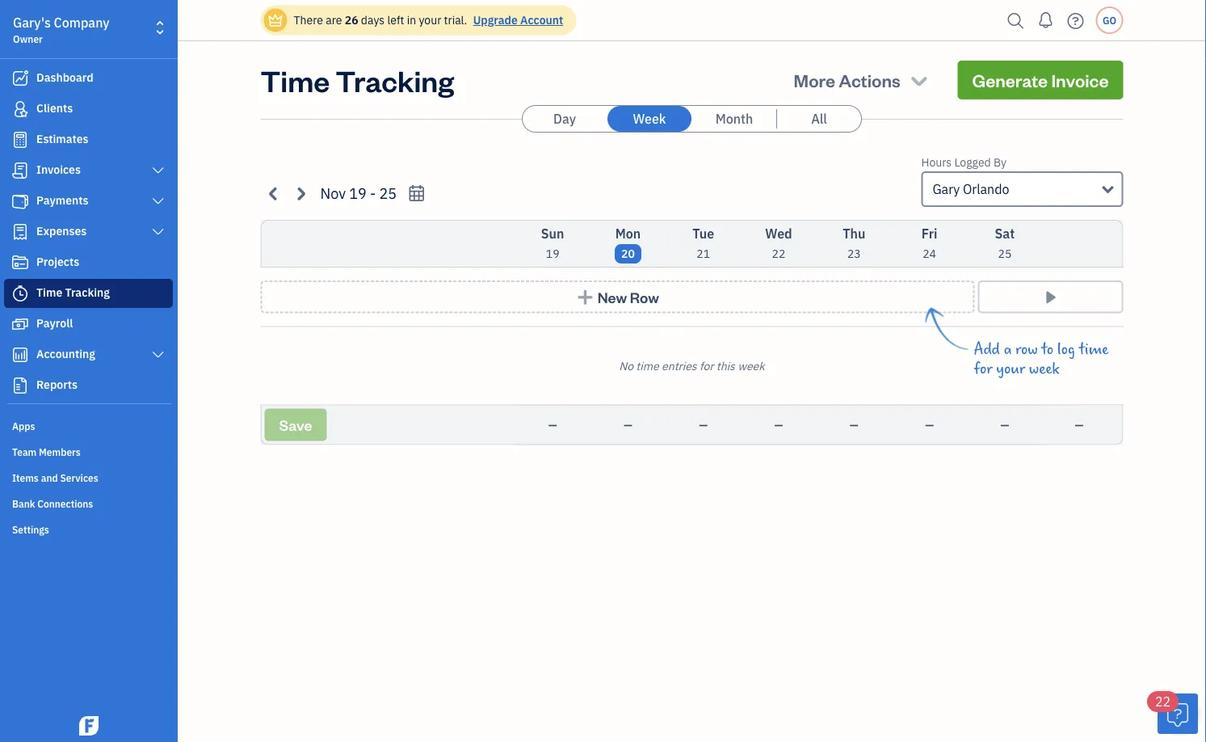 Task type: locate. For each thing, give the bounding box(es) containing it.
hours
[[922, 155, 952, 170]]

invoices
[[36, 162, 81, 177]]

invoices link
[[4, 156, 173, 185]]

1 vertical spatial your
[[997, 360, 1026, 378]]

25 right -
[[380, 184, 397, 203]]

for
[[700, 358, 714, 373], [975, 360, 993, 378]]

expenses link
[[4, 217, 173, 247]]

1 horizontal spatial time tracking
[[261, 61, 454, 99]]

left
[[388, 13, 404, 27]]

1 vertical spatial tracking
[[65, 285, 110, 300]]

0 horizontal spatial time
[[36, 285, 62, 300]]

are
[[326, 13, 342, 27]]

chevron large down image for payments
[[151, 195, 166, 208]]

trial.
[[444, 13, 468, 27]]

19 down sun
[[546, 246, 560, 261]]

tue
[[693, 225, 715, 242]]

resource center badge image
[[1158, 694, 1199, 734]]

tracking inside the 'time tracking' link
[[65, 285, 110, 300]]

chevron large down image inside expenses "link"
[[151, 226, 166, 238]]

0 horizontal spatial week
[[738, 358, 765, 373]]

wed
[[766, 225, 793, 242]]

week down to
[[1030, 360, 1060, 378]]

settings link
[[4, 517, 173, 541]]

time tracking
[[261, 61, 454, 99], [36, 285, 110, 300]]

settings
[[12, 523, 49, 536]]

payments
[[36, 193, 89, 208]]

team
[[12, 445, 37, 458]]

sat
[[996, 225, 1015, 242]]

1 horizontal spatial 19
[[546, 246, 560, 261]]

sat 25
[[996, 225, 1015, 261]]

2 chevron large down image from the top
[[151, 226, 166, 238]]

tracking down left
[[336, 61, 454, 99]]

tracking down projects link
[[65, 285, 110, 300]]

chevron large down image
[[151, 164, 166, 177], [151, 226, 166, 238]]

1 horizontal spatial 25
[[999, 246, 1012, 261]]

chevron large down image inside payments link
[[151, 195, 166, 208]]

1 chevron large down image from the top
[[151, 195, 166, 208]]

your
[[419, 13, 442, 27], [997, 360, 1026, 378]]

chevron large down image inside invoices link
[[151, 164, 166, 177]]

for inside add a row to log time for your week
[[975, 360, 993, 378]]

3 — from the left
[[699, 417, 708, 432]]

items
[[12, 471, 39, 484]]

more
[[794, 68, 836, 91]]

your inside add a row to log time for your week
[[997, 360, 1026, 378]]

1 horizontal spatial 22
[[1156, 693, 1171, 710]]

time tracking down 26
[[261, 61, 454, 99]]

owner
[[13, 32, 43, 45]]

0 vertical spatial 19
[[349, 184, 367, 203]]

19 left -
[[349, 184, 367, 203]]

thu 23
[[843, 225, 866, 261]]

22 button
[[1148, 691, 1199, 734]]

time
[[261, 61, 330, 99], [36, 285, 62, 300]]

6 — from the left
[[926, 417, 934, 432]]

chevron large down image
[[151, 195, 166, 208], [151, 348, 166, 361]]

bank connections link
[[4, 491, 173, 515]]

week right this
[[738, 358, 765, 373]]

reports link
[[4, 371, 173, 400]]

time down there
[[261, 61, 330, 99]]

19 for nov
[[349, 184, 367, 203]]

0 vertical spatial chevron large down image
[[151, 195, 166, 208]]

0 horizontal spatial 22
[[772, 246, 786, 261]]

time tracking inside main element
[[36, 285, 110, 300]]

freshbooks image
[[76, 716, 102, 736]]

gary
[[933, 181, 960, 198]]

generate invoice
[[973, 68, 1109, 91]]

0 horizontal spatial 19
[[349, 184, 367, 203]]

0 horizontal spatial tracking
[[65, 285, 110, 300]]

0 vertical spatial time
[[261, 61, 330, 99]]

25
[[380, 184, 397, 203], [999, 246, 1012, 261]]

new
[[598, 287, 627, 306]]

project image
[[11, 255, 30, 271]]

orlando
[[963, 181, 1010, 198]]

for down add on the top of page
[[975, 360, 993, 378]]

all link
[[778, 106, 862, 132]]

time right no
[[636, 358, 659, 373]]

more actions
[[794, 68, 901, 91]]

1 vertical spatial chevron large down image
[[151, 226, 166, 238]]

2 — from the left
[[624, 417, 633, 432]]

month
[[716, 110, 754, 127]]

0 horizontal spatial time tracking
[[36, 285, 110, 300]]

chevron large down image down payments link
[[151, 226, 166, 238]]

19 for sun
[[546, 246, 560, 261]]

1 horizontal spatial tracking
[[336, 61, 454, 99]]

clients
[[36, 101, 73, 116]]

1 chevron large down image from the top
[[151, 164, 166, 177]]

items and services
[[12, 471, 98, 484]]

previous week image
[[265, 184, 283, 203]]

25 down sat
[[999, 246, 1012, 261]]

1 horizontal spatial week
[[1030, 360, 1060, 378]]

apps
[[12, 420, 35, 432]]

1 vertical spatial 19
[[546, 246, 560, 261]]

1 horizontal spatial for
[[975, 360, 993, 378]]

time right log
[[1080, 341, 1109, 358]]

—
[[549, 417, 557, 432], [624, 417, 633, 432], [699, 417, 708, 432], [775, 417, 784, 432], [850, 417, 859, 432], [926, 417, 934, 432], [1001, 417, 1010, 432], [1076, 417, 1084, 432]]

your right in
[[419, 13, 442, 27]]

go to help image
[[1063, 8, 1089, 33]]

26
[[345, 13, 359, 27]]

time tracking down projects link
[[36, 285, 110, 300]]

1 horizontal spatial time
[[1080, 341, 1109, 358]]

time right timer icon
[[36, 285, 62, 300]]

nov
[[321, 184, 346, 203]]

week
[[738, 358, 765, 373], [1030, 360, 1060, 378]]

23
[[848, 246, 861, 261]]

0 horizontal spatial 25
[[380, 184, 397, 203]]

1 vertical spatial 22
[[1156, 693, 1171, 710]]

clients link
[[4, 95, 173, 124]]

0 vertical spatial chevron large down image
[[151, 164, 166, 177]]

no time entries for this week
[[619, 358, 765, 373]]

0 vertical spatial your
[[419, 13, 442, 27]]

entries
[[662, 358, 697, 373]]

chevron large down image up reports link
[[151, 348, 166, 361]]

timer image
[[11, 285, 30, 302]]

-
[[370, 184, 376, 203]]

19
[[349, 184, 367, 203], [546, 246, 560, 261]]

1 vertical spatial time
[[36, 285, 62, 300]]

0 vertical spatial time tracking
[[261, 61, 454, 99]]

2 chevron large down image from the top
[[151, 348, 166, 361]]

all
[[812, 110, 828, 127]]

go
[[1103, 14, 1117, 27]]

chevron large down image for invoices
[[151, 164, 166, 177]]

1 horizontal spatial your
[[997, 360, 1026, 378]]

payment image
[[11, 193, 30, 209]]

22 inside wed 22
[[772, 246, 786, 261]]

week inside add a row to log time for your week
[[1030, 360, 1060, 378]]

for left this
[[700, 358, 714, 373]]

1 vertical spatial 25
[[999, 246, 1012, 261]]

new row button
[[261, 280, 975, 313]]

chevron large down image for accounting
[[151, 348, 166, 361]]

chevron large down image up expenses "link"
[[151, 195, 166, 208]]

money image
[[11, 316, 30, 332]]

time
[[1080, 341, 1109, 358], [636, 358, 659, 373]]

mon
[[616, 225, 641, 242]]

chevron large down image up payments link
[[151, 164, 166, 177]]

dashboard image
[[11, 70, 30, 86]]

expense image
[[11, 224, 30, 240]]

0 vertical spatial 22
[[772, 246, 786, 261]]

generate invoice button
[[958, 61, 1124, 99]]

invoice
[[1052, 68, 1109, 91]]

payments link
[[4, 187, 173, 216]]

report image
[[11, 377, 30, 394]]

19 inside the sun 19
[[546, 246, 560, 261]]

your down a
[[997, 360, 1026, 378]]

1 vertical spatial time tracking
[[36, 285, 110, 300]]

wed 22
[[766, 225, 793, 261]]

time tracking link
[[4, 279, 173, 308]]

1 vertical spatial chevron large down image
[[151, 348, 166, 361]]

week link
[[608, 106, 692, 132]]

0 vertical spatial tracking
[[336, 61, 454, 99]]

row
[[1016, 341, 1038, 358]]



Task type: vqa. For each thing, say whether or not it's contained in the screenshot.
Resource Center badge image
yes



Task type: describe. For each thing, give the bounding box(es) containing it.
chart image
[[11, 347, 30, 363]]

reports
[[36, 377, 78, 392]]

projects link
[[4, 248, 173, 277]]

next week image
[[291, 184, 310, 203]]

payroll
[[36, 316, 73, 331]]

row
[[630, 287, 660, 306]]

crown image
[[267, 12, 284, 29]]

22 inside 22 dropdown button
[[1156, 693, 1171, 710]]

search image
[[1004, 8, 1029, 33]]

logged
[[955, 155, 992, 170]]

add
[[975, 341, 1001, 358]]

team members
[[12, 445, 81, 458]]

gary's
[[13, 14, 51, 31]]

there are 26 days left in your trial. upgrade account
[[294, 13, 564, 27]]

connections
[[37, 497, 93, 510]]

upgrade
[[473, 13, 518, 27]]

in
[[407, 13, 416, 27]]

dashboard link
[[4, 64, 173, 93]]

company
[[54, 14, 110, 31]]

log
[[1058, 341, 1076, 358]]

0 horizontal spatial time
[[636, 358, 659, 373]]

projects
[[36, 254, 79, 269]]

day link
[[523, 106, 607, 132]]

8 — from the left
[[1076, 417, 1084, 432]]

account
[[521, 13, 564, 27]]

items and services link
[[4, 465, 173, 489]]

20
[[622, 246, 635, 261]]

estimates link
[[4, 125, 173, 154]]

estimates
[[36, 131, 89, 146]]

client image
[[11, 101, 30, 117]]

apps link
[[4, 413, 173, 437]]

by
[[994, 155, 1007, 170]]

7 — from the left
[[1001, 417, 1010, 432]]

members
[[39, 445, 81, 458]]

chevron large down image for expenses
[[151, 226, 166, 238]]

thu
[[843, 225, 866, 242]]

main element
[[0, 0, 218, 742]]

24
[[923, 246, 937, 261]]

week
[[633, 110, 666, 127]]

start timer image
[[1042, 289, 1061, 305]]

invoice image
[[11, 162, 30, 179]]

sun
[[541, 225, 565, 242]]

a
[[1004, 341, 1012, 358]]

estimate image
[[11, 132, 30, 148]]

accounting link
[[4, 340, 173, 369]]

tue 21
[[693, 225, 715, 261]]

new row
[[598, 287, 660, 306]]

fri 24
[[922, 225, 938, 261]]

actions
[[839, 68, 901, 91]]

choose a date image
[[408, 184, 426, 202]]

0 horizontal spatial your
[[419, 13, 442, 27]]

upgrade account link
[[470, 13, 564, 27]]

payroll link
[[4, 310, 173, 339]]

to
[[1042, 341, 1054, 358]]

bank
[[12, 497, 35, 510]]

there
[[294, 13, 323, 27]]

day
[[554, 110, 576, 127]]

mon 20
[[616, 225, 641, 261]]

5 — from the left
[[850, 417, 859, 432]]

expenses
[[36, 224, 87, 238]]

days
[[361, 13, 385, 27]]

21
[[697, 246, 711, 261]]

sun 19
[[541, 225, 565, 261]]

add a row to log time for your week
[[975, 341, 1109, 378]]

plus image
[[576, 289, 595, 305]]

no
[[619, 358, 634, 373]]

4 — from the left
[[775, 417, 784, 432]]

time inside add a row to log time for your week
[[1080, 341, 1109, 358]]

generate
[[973, 68, 1048, 91]]

gary orlando button
[[922, 171, 1124, 207]]

0 horizontal spatial for
[[700, 358, 714, 373]]

more actions button
[[780, 61, 945, 99]]

month link
[[693, 106, 777, 132]]

fri
[[922, 225, 938, 242]]

1 horizontal spatial time
[[261, 61, 330, 99]]

chevrondown image
[[908, 69, 931, 91]]

this
[[717, 358, 736, 373]]

accounting
[[36, 346, 95, 361]]

1 — from the left
[[549, 417, 557, 432]]

and
[[41, 471, 58, 484]]

dashboard
[[36, 70, 93, 85]]

go button
[[1096, 6, 1124, 34]]

team members link
[[4, 439, 173, 463]]

bank connections
[[12, 497, 93, 510]]

0 vertical spatial 25
[[380, 184, 397, 203]]

services
[[60, 471, 98, 484]]

gary orlando
[[933, 181, 1010, 198]]

notifications image
[[1033, 4, 1059, 36]]

time inside the 'time tracking' link
[[36, 285, 62, 300]]

gary's company owner
[[13, 14, 110, 45]]

25 inside sat 25
[[999, 246, 1012, 261]]

nov 19 - 25
[[321, 184, 397, 203]]



